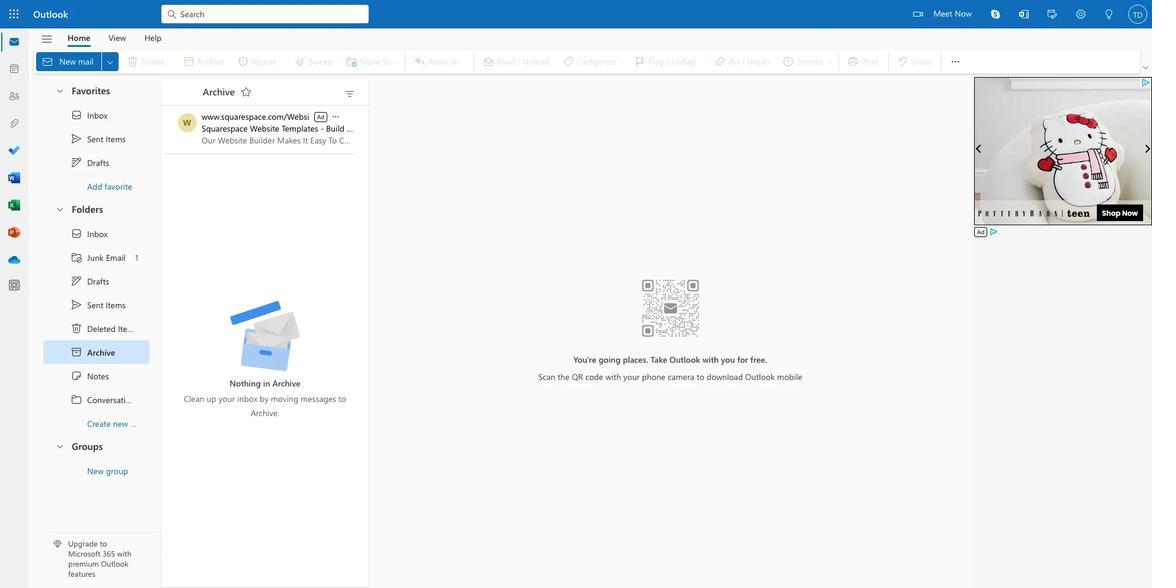 Task type: locate. For each thing, give the bounding box(es) containing it.
items inside favorites 'tree'
[[106, 133, 126, 144]]

items inside  deleted items
[[118, 323, 138, 334]]

website
[[250, 123, 279, 134], [355, 123, 384, 134]]

0 horizontal spatial your
[[219, 393, 235, 405]]

1 vertical spatial 
[[71, 299, 82, 311]]

 sent items down favorites tree item
[[71, 133, 126, 145]]

outlook inside 'upgrade to microsoft 365 with premium outlook features'
[[101, 559, 129, 569]]

 button left groups
[[49, 435, 69, 457]]

items for  tree item
[[118, 323, 138, 334]]

1 drafts from the top
[[87, 157, 109, 168]]

camera
[[668, 371, 695, 383]]

1  from the top
[[71, 133, 82, 145]]

your down places.
[[624, 371, 640, 383]]

 inside groups 'tree item'
[[55, 442, 65, 451]]

2  from the top
[[71, 228, 82, 240]]

favorites tree
[[43, 75, 149, 198]]

with down going
[[606, 371, 621, 383]]

items for 1st  tree item from the bottom
[[106, 299, 126, 311]]


[[991, 9, 1001, 19]]

0 vertical spatial 
[[71, 109, 82, 121]]

2 inbox from the top
[[87, 228, 108, 239]]

 tree item up junk
[[43, 222, 149, 246]]

0 horizontal spatial  button
[[330, 111, 341, 122]]

 sent items for 2nd  tree item from the bottom
[[71, 133, 126, 145]]

inbox for first  tree item from the bottom of the page
[[87, 228, 108, 239]]

2 drafts from the top
[[87, 276, 109, 287]]

 button
[[102, 52, 118, 71]]

1 horizontal spatial your
[[624, 371, 640, 383]]

1  from the top
[[71, 109, 82, 121]]

 button inside groups 'tree item'
[[49, 435, 69, 457]]


[[1020, 9, 1029, 19]]

help
[[145, 32, 162, 43]]

1 vertical spatial  button
[[49, 198, 69, 220]]

1  tree item from the top
[[43, 103, 149, 127]]

nothing
[[230, 378, 261, 389]]

 down  new mail
[[55, 86, 65, 95]]

1 vertical spatial with
[[606, 371, 621, 383]]

 left groups
[[55, 442, 65, 451]]

new left mail
[[59, 56, 76, 67]]

1 horizontal spatial to
[[339, 393, 346, 405]]

 down 'favorites'
[[71, 109, 82, 121]]

1 horizontal spatial website
[[355, 123, 384, 134]]

outlook up 
[[33, 8, 68, 20]]

 button down  new mail
[[49, 79, 69, 101]]

2 vertical spatial to
[[100, 539, 107, 549]]

1 vertical spatial  inbox
[[71, 228, 108, 240]]

to right messages
[[339, 393, 346, 405]]

 drafts for 2nd  tree item from the top of the page
[[71, 275, 109, 287]]

view
[[109, 32, 126, 43]]

people image
[[8, 91, 20, 103]]

 left the folders
[[55, 204, 65, 214]]


[[166, 8, 178, 20]]

 button
[[1039, 0, 1067, 30]]

add favorite
[[87, 181, 132, 192]]

1  sent items from the top
[[71, 133, 126, 145]]

1 vertical spatial 
[[71, 275, 82, 287]]


[[42, 56, 53, 68]]

1 inbox from the top
[[87, 109, 108, 121]]

2  button from the top
[[49, 198, 69, 220]]

your inside you're going places. take outlook with you for free. scan the qr code with your phone camera to download outlook mobile
[[624, 371, 640, 383]]

 tree item
[[43, 127, 149, 151], [43, 293, 149, 317]]

to inside nothing in archive clean up your inbox by moving messages to archive.
[[339, 393, 346, 405]]

archive left  button
[[203, 85, 235, 98]]

2  from the top
[[71, 275, 82, 287]]

inbox
[[87, 109, 108, 121], [87, 228, 108, 239]]

inbox inside favorites 'tree'
[[87, 109, 108, 121]]


[[1143, 65, 1149, 71]]

website down www.squarespace.com/website/templates at the left of the page
[[250, 123, 279, 134]]

0 vertical spatial 
[[71, 133, 82, 145]]

outlook
[[33, 8, 68, 20], [670, 354, 701, 365], [746, 371, 775, 383], [101, 559, 129, 569]]

0 vertical spatial  tree item
[[43, 103, 149, 127]]

to right upgrade
[[100, 539, 107, 549]]

folder
[[130, 418, 152, 429]]

 tree item up deleted
[[43, 293, 149, 317]]


[[950, 56, 962, 68], [331, 112, 341, 121]]

1 vertical spatial sent
[[87, 299, 103, 311]]

tags group
[[477, 50, 836, 74]]

items
[[106, 133, 126, 144], [106, 299, 126, 311], [118, 323, 138, 334]]

 inside the folders tree item
[[55, 204, 65, 214]]

 button down meet now
[[944, 50, 968, 74]]

 tree item down favorites tree item
[[43, 127, 149, 151]]

set your advertising preferences image
[[990, 227, 999, 237]]

0 horizontal spatial archive
[[87, 347, 115, 358]]

history
[[138, 394, 164, 405]]


[[71, 252, 82, 263]]

create
[[87, 418, 111, 429]]

0 vertical spatial items
[[106, 133, 126, 144]]

your right "up"
[[219, 393, 235, 405]]

with right 365
[[117, 549, 132, 559]]

2 vertical spatial items
[[118, 323, 138, 334]]

1 vertical spatial ad
[[978, 228, 985, 236]]

new left group
[[87, 465, 104, 477]]

 right mail
[[105, 57, 115, 67]]

to do image
[[8, 145, 20, 157]]

outlook inside banner
[[33, 8, 68, 20]]

0 vertical spatial inbox
[[87, 109, 108, 121]]

0 horizontal spatial website
[[250, 123, 279, 134]]

you're
[[574, 354, 597, 365]]

0 vertical spatial new
[[59, 56, 76, 67]]


[[71, 157, 82, 168], [71, 275, 82, 287]]

 tree item down 'favorites'
[[43, 103, 149, 127]]

1 vertical spatial  tree item
[[43, 222, 149, 246]]

 button inside favorites tree item
[[49, 79, 69, 101]]

2 vertical spatial with
[[117, 549, 132, 559]]

0 vertical spatial  inbox
[[71, 109, 108, 121]]

1  from the top
[[71, 157, 82, 168]]

clean
[[184, 393, 205, 405]]

left-rail-appbar navigation
[[2, 28, 26, 274]]


[[71, 133, 82, 145], [71, 299, 82, 311]]

 inside favorites tree item
[[55, 86, 65, 95]]

 sent items
[[71, 133, 126, 145], [71, 299, 126, 311]]

sent up  tree item
[[87, 299, 103, 311]]

your inside nothing in archive clean up your inbox by moving messages to archive.
[[219, 393, 235, 405]]

1 vertical spatial inbox
[[87, 228, 108, 239]]

drafts for first  tree item
[[87, 157, 109, 168]]

0 horizontal spatial ad
[[317, 112, 325, 121]]

2 vertical spatial  button
[[49, 435, 69, 457]]

drafts
[[87, 157, 109, 168], [87, 276, 109, 287]]

1 horizontal spatial new
[[87, 465, 104, 477]]

qr
[[572, 371, 583, 383]]

archive down deleted
[[87, 347, 115, 358]]

more apps image
[[8, 280, 20, 292]]

0 vertical spatial sent
[[87, 133, 103, 144]]

ad left "set your advertising preferences" image
[[978, 228, 985, 236]]

 button
[[49, 79, 69, 101], [49, 198, 69, 220], [49, 435, 69, 457]]

1 horizontal spatial with
[[606, 371, 621, 383]]

items up  deleted items
[[106, 299, 126, 311]]

1 vertical spatial your
[[219, 393, 235, 405]]

mobile
[[777, 371, 803, 383]]

account manager for test dummy image
[[1129, 5, 1148, 24]]

 button left the folders
[[49, 198, 69, 220]]

 inbox inside favorites 'tree'
[[71, 109, 108, 121]]


[[240, 86, 252, 98]]

0 vertical spatial your
[[624, 371, 640, 383]]

 button
[[35, 29, 59, 49]]

1 vertical spatial  sent items
[[71, 299, 126, 311]]

 inbox up junk
[[71, 228, 108, 240]]

with left the you
[[703, 354, 719, 365]]

1 vertical spatial 
[[331, 112, 341, 121]]

 tree item down junk
[[43, 269, 149, 293]]

 button
[[341, 85, 360, 102]]

meet
[[934, 8, 953, 19]]

 inbox
[[71, 109, 108, 121], [71, 228, 108, 240]]

2 vertical spatial archive
[[273, 378, 301, 389]]

2  tree item from the top
[[43, 222, 149, 246]]

2 horizontal spatial to
[[697, 371, 705, 383]]

0 vertical spatial to
[[697, 371, 705, 383]]

2  sent items from the top
[[71, 299, 126, 311]]

email
[[106, 252, 126, 263]]

2 horizontal spatial archive
[[273, 378, 301, 389]]

archive heading
[[187, 79, 256, 105]]

website right a
[[355, 123, 384, 134]]

inbox for 1st  tree item from the top
[[87, 109, 108, 121]]

word image
[[8, 173, 20, 184]]

0 vertical spatial  tree item
[[43, 127, 149, 151]]

archive inside archive 
[[203, 85, 235, 98]]

 drafts inside favorites 'tree'
[[71, 157, 109, 168]]

0 vertical spatial  button
[[944, 50, 968, 74]]

0 horizontal spatial to
[[100, 539, 107, 549]]

to right camera
[[697, 371, 705, 383]]

1 vertical spatial archive
[[87, 347, 115, 358]]

1 horizontal spatial 
[[950, 56, 962, 68]]

drafts inside favorites 'tree'
[[87, 157, 109, 168]]

meet now
[[934, 8, 972, 19]]

 tree item
[[43, 317, 149, 341]]

move & delete group
[[36, 50, 403, 74]]

 tree item up add
[[43, 151, 149, 174]]

1 vertical spatial new
[[87, 465, 104, 477]]

0 vertical spatial  sent items
[[71, 133, 126, 145]]

outlook right the premium
[[101, 559, 129, 569]]

0 vertical spatial  button
[[49, 79, 69, 101]]

 down meet now
[[950, 56, 962, 68]]

1  tree item from the top
[[43, 151, 149, 174]]

archive inside  archive
[[87, 347, 115, 358]]

 sent items inside favorites 'tree'
[[71, 133, 126, 145]]


[[1048, 9, 1058, 19]]

0 horizontal spatial with
[[117, 549, 132, 559]]

items up favorite
[[106, 133, 126, 144]]

favorite
[[105, 181, 132, 192]]

you're going places. take outlook with you for free. scan the qr code with your phone camera to download outlook mobile
[[539, 354, 803, 383]]

1 horizontal spatial archive
[[203, 85, 235, 98]]

drafts up 'add favorite' tree item
[[87, 157, 109, 168]]

to
[[697, 371, 705, 383], [339, 393, 346, 405], [100, 539, 107, 549]]

1 vertical spatial to
[[339, 393, 346, 405]]

3  button from the top
[[49, 435, 69, 457]]

sent up add
[[87, 133, 103, 144]]

 button
[[237, 82, 256, 101]]

0 vertical spatial  drafts
[[71, 157, 109, 168]]

0 vertical spatial archive
[[203, 85, 235, 98]]

1 vertical spatial  drafts
[[71, 275, 109, 287]]

2 horizontal spatial with
[[703, 354, 719, 365]]

application
[[0, 0, 1153, 588]]

 up build
[[331, 112, 341, 121]]

2 sent from the top
[[87, 299, 103, 311]]

1  drafts from the top
[[71, 157, 109, 168]]

you
[[721, 354, 735, 365]]

1  inbox from the top
[[71, 109, 108, 121]]

inbox up  junk email
[[87, 228, 108, 239]]

1 sent from the top
[[87, 133, 103, 144]]

0 horizontal spatial new
[[59, 56, 76, 67]]

2  from the top
[[71, 299, 82, 311]]

 tree item
[[43, 103, 149, 127], [43, 222, 149, 246]]

1 vertical spatial  tree item
[[43, 293, 149, 317]]

mail image
[[8, 36, 20, 48]]

 drafts up add
[[71, 157, 109, 168]]

1 vertical spatial items
[[106, 299, 126, 311]]

nothing in archive clean up your inbox by moving messages to archive.
[[184, 378, 346, 419]]

add
[[87, 181, 102, 192]]

 up 
[[71, 299, 82, 311]]

2  inbox from the top
[[71, 228, 108, 240]]

 down 
[[71, 275, 82, 287]]

archive up moving
[[273, 378, 301, 389]]

1 vertical spatial drafts
[[87, 276, 109, 287]]

 sent items up  tree item
[[71, 299, 126, 311]]

 sent items for 1st  tree item from the bottom
[[71, 299, 126, 311]]

0 vertical spatial  tree item
[[43, 151, 149, 174]]

365
[[103, 549, 115, 559]]

 button up build
[[330, 111, 341, 122]]

1 vertical spatial 
[[71, 228, 82, 240]]

folders
[[72, 203, 103, 215]]

new
[[59, 56, 76, 67], [87, 465, 104, 477]]

 drafts down junk
[[71, 275, 109, 287]]

home
[[68, 32, 90, 43]]

create new folder
[[87, 418, 152, 429]]

 drafts
[[71, 157, 109, 168], [71, 275, 109, 287]]

tab list
[[59, 28, 171, 47]]

 junk email
[[71, 252, 126, 263]]

 inside  dropdown button
[[105, 57, 115, 67]]

 inbox down 'favorites'
[[71, 109, 108, 121]]

inbox down favorites tree item
[[87, 109, 108, 121]]

items for 2nd  tree item from the bottom
[[106, 133, 126, 144]]

items right deleted
[[118, 323, 138, 334]]

 conversation history
[[71, 394, 164, 406]]

0 horizontal spatial 
[[331, 112, 341, 121]]

 for favorites
[[55, 86, 65, 95]]

 button inside the folders tree item
[[49, 198, 69, 220]]

0 vertical spatial 
[[950, 56, 962, 68]]

archive inside nothing in archive clean up your inbox by moving messages to archive.
[[273, 378, 301, 389]]

 button for groups
[[49, 435, 69, 457]]

0 vertical spatial 
[[71, 157, 82, 168]]

 up 
[[71, 228, 82, 240]]

1 vertical spatial  button
[[330, 111, 341, 122]]

favorites tree item
[[43, 79, 149, 103]]


[[344, 88, 356, 100]]

0 vertical spatial drafts
[[87, 157, 109, 168]]

0 vertical spatial ad
[[317, 112, 325, 121]]

tree
[[43, 222, 164, 435]]

ad up -
[[317, 112, 325, 121]]

1
[[135, 252, 138, 263]]

-
[[321, 123, 324, 134]]

tree containing 
[[43, 222, 164, 435]]

sent inside favorites 'tree'
[[87, 133, 103, 144]]


[[71, 109, 82, 121], [71, 228, 82, 240]]

1 vertical spatial  tree item
[[43, 269, 149, 293]]

 tree item
[[43, 364, 149, 388]]

 button for folders
[[49, 198, 69, 220]]

2  drafts from the top
[[71, 275, 109, 287]]

drafts down  junk email
[[87, 276, 109, 287]]

 tree item
[[43, 151, 149, 174], [43, 269, 149, 293]]

 button
[[944, 50, 968, 74], [330, 111, 341, 122]]

 up 'add favorite' tree item
[[71, 157, 82, 168]]

groups tree item
[[43, 435, 149, 459]]

 down 'favorites'
[[71, 133, 82, 145]]

 inside favorites 'tree'
[[71, 109, 82, 121]]

1  button from the top
[[49, 79, 69, 101]]



Task type: describe. For each thing, give the bounding box(es) containing it.
to inside you're going places. take outlook with you for free. scan the qr code with your phone camera to download outlook mobile
[[697, 371, 705, 383]]

conversation
[[87, 394, 135, 405]]

squarespace website templates - build a website
[[202, 123, 384, 134]]

calendar image
[[8, 63, 20, 75]]

outlook down free.
[[746, 371, 775, 383]]

up
[[207, 393, 216, 405]]

outlook banner
[[0, 0, 1153, 30]]

 drafts for first  tree item
[[71, 157, 109, 168]]

features
[[68, 569, 95, 579]]

ad inside message list section
[[317, 112, 325, 121]]

 button
[[982, 0, 1010, 28]]

now
[[955, 8, 972, 19]]


[[41, 33, 53, 45]]

notes
[[87, 370, 109, 382]]

 for groups
[[55, 442, 65, 451]]

favorites
[[72, 84, 110, 97]]

view button
[[100, 28, 135, 47]]

by
[[260, 393, 269, 405]]

moving
[[271, 393, 299, 405]]

home button
[[59, 28, 99, 47]]

free.
[[751, 354, 768, 365]]

help button
[[136, 28, 171, 47]]


[[71, 323, 82, 335]]

w
[[183, 117, 191, 128]]

premium
[[68, 559, 99, 569]]

download
[[707, 371, 743, 383]]

 inside message list section
[[331, 112, 341, 121]]

powerpoint image
[[8, 227, 20, 239]]

 inbox for 1st  tree item from the top
[[71, 109, 108, 121]]


[[914, 9, 923, 19]]

2  tree item from the top
[[43, 269, 149, 293]]

mail
[[78, 56, 94, 67]]

 new mail
[[42, 56, 94, 68]]

a
[[347, 123, 352, 134]]

tree inside application
[[43, 222, 164, 435]]

 for folders
[[55, 204, 65, 214]]

application containing outlook
[[0, 0, 1153, 588]]

archive 
[[203, 85, 252, 98]]

0 vertical spatial with
[[703, 354, 719, 365]]

 inside favorites 'tree'
[[71, 157, 82, 168]]

outlook up camera
[[670, 354, 701, 365]]

 notes
[[71, 370, 109, 382]]

1 horizontal spatial  button
[[944, 50, 968, 74]]

 archive
[[71, 346, 115, 358]]

 button for favorites
[[49, 79, 69, 101]]

templates
[[282, 123, 318, 134]]

www.squarespace.com/website/templates image
[[178, 113, 197, 132]]

group
[[106, 465, 128, 477]]


[[1077, 9, 1086, 19]]

 for first  tree item from the bottom of the page
[[71, 228, 82, 240]]

groups
[[72, 440, 103, 453]]


[[71, 346, 82, 358]]

new
[[113, 418, 128, 429]]

phone
[[642, 371, 666, 383]]

for
[[738, 354, 749, 365]]

www.squarespace.com/website/templates
[[202, 111, 357, 122]]

 button inside message list section
[[330, 111, 341, 122]]

1 horizontal spatial ad
[[978, 228, 985, 236]]


[[71, 370, 82, 382]]

 button
[[1141, 62, 1151, 74]]

build
[[326, 123, 345, 134]]

2  tree item from the top
[[43, 293, 149, 317]]

going
[[599, 354, 621, 365]]

 tree item
[[43, 388, 164, 412]]

take
[[651, 354, 668, 365]]

 button
[[1067, 0, 1096, 30]]

new group tree item
[[43, 459, 149, 483]]

add favorite tree item
[[43, 174, 149, 198]]

1 website from the left
[[250, 123, 279, 134]]

junk
[[87, 252, 104, 263]]

 inbox for first  tree item from the bottom of the page
[[71, 228, 108, 240]]

deleted
[[87, 323, 116, 334]]

tab list containing home
[[59, 28, 171, 47]]

message list section
[[161, 76, 384, 588]]

 tree item
[[43, 246, 149, 269]]

inbox
[[237, 393, 258, 405]]

with inside 'upgrade to microsoft 365 with premium outlook features'
[[117, 549, 132, 559]]

onedrive image
[[8, 254, 20, 266]]

 for 1st  tree item from the top
[[71, 109, 82, 121]]

code
[[586, 371, 604, 383]]

 tree item
[[43, 341, 149, 364]]

in
[[263, 378, 270, 389]]

Search for email, meetings, files and more. field
[[179, 7, 362, 20]]

 button
[[1096, 0, 1124, 30]]

to inside 'upgrade to microsoft 365 with premium outlook features'
[[100, 539, 107, 549]]

new inside new group tree item
[[87, 465, 104, 477]]

1  tree item from the top
[[43, 127, 149, 151]]

files image
[[8, 118, 20, 130]]

upgrade to microsoft 365 with premium outlook features
[[68, 539, 132, 579]]

create new folder tree item
[[43, 412, 152, 435]]

 search field
[[161, 0, 369, 27]]

 deleted items
[[71, 323, 138, 335]]

microsoft
[[68, 549, 100, 559]]

folders tree item
[[43, 198, 149, 222]]

 button
[[1010, 0, 1039, 30]]

premium features image
[[53, 541, 62, 549]]

archive.
[[251, 408, 280, 419]]

excel image
[[8, 200, 20, 212]]

 inside favorites 'tree'
[[71, 133, 82, 145]]

the
[[558, 371, 570, 383]]

drafts for 2nd  tree item from the top of the page
[[87, 276, 109, 287]]

upgrade
[[68, 539, 98, 549]]

scan
[[539, 371, 556, 383]]


[[1105, 9, 1115, 19]]

new inside  new mail
[[59, 56, 76, 67]]

squarespace
[[202, 123, 248, 134]]


[[71, 394, 82, 406]]

places.
[[623, 354, 649, 365]]

outlook link
[[33, 0, 68, 28]]

messages
[[301, 393, 336, 405]]

2 website from the left
[[355, 123, 384, 134]]



Task type: vqa. For each thing, say whether or not it's contained in the screenshot.


